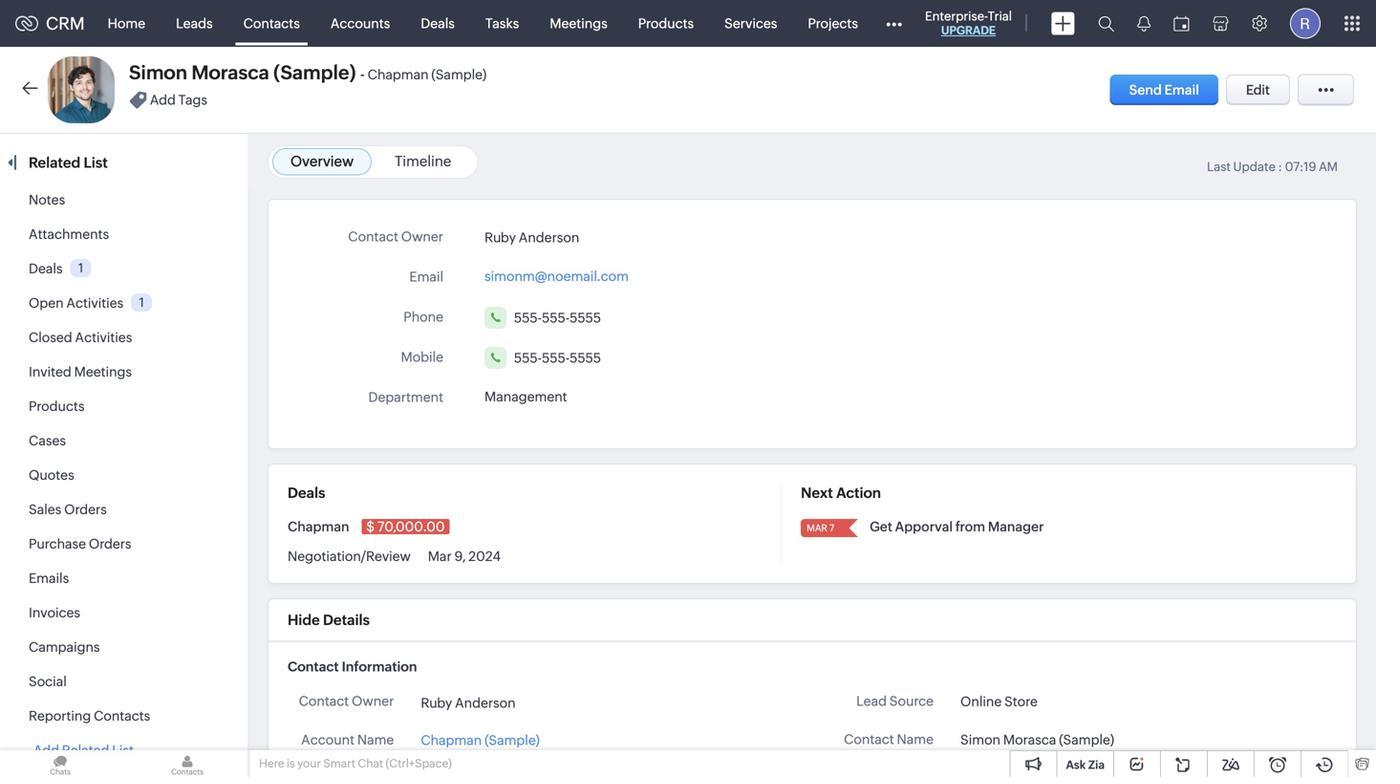 Task type: locate. For each thing, give the bounding box(es) containing it.
social
[[29, 674, 67, 689]]

0 vertical spatial contacts
[[243, 16, 300, 31]]

1 horizontal spatial morasca
[[1004, 732, 1057, 748]]

meetings right tasks
[[550, 16, 608, 31]]

mar
[[807, 523, 828, 534], [428, 549, 452, 564]]

2 name from the left
[[357, 732, 394, 748]]

2 vertical spatial chapman
[[421, 733, 482, 748]]

1 horizontal spatial anderson
[[519, 230, 580, 245]]

0 horizontal spatial contacts
[[94, 708, 150, 724]]

morasca up tags
[[192, 62, 269, 84]]

1 vertical spatial ruby
[[421, 695, 452, 711]]

0 vertical spatial ruby anderson
[[485, 230, 580, 245]]

0 vertical spatial related
[[29, 154, 80, 171]]

1 horizontal spatial simon
[[961, 732, 1001, 748]]

0 vertical spatial anderson
[[519, 230, 580, 245]]

1 horizontal spatial add
[[150, 92, 176, 107]]

1 vertical spatial morasca
[[1004, 732, 1057, 748]]

activities up the invited meetings
[[75, 330, 132, 345]]

2024
[[469, 549, 501, 564]]

contacts up add related list
[[94, 708, 150, 724]]

chapman up (ctrl+space)
[[421, 733, 482, 748]]

send email
[[1130, 82, 1200, 98]]

owner down timeline
[[401, 229, 444, 244]]

1 horizontal spatial deals
[[288, 485, 325, 501]]

your
[[297, 757, 321, 770]]

crm link
[[15, 14, 85, 33]]

negotiation/review
[[288, 549, 414, 564]]

activities for open activities
[[66, 295, 124, 311]]

0 horizontal spatial products
[[29, 399, 85, 414]]

contact owner down timeline
[[348, 229, 444, 244]]

notes link
[[29, 192, 65, 207]]

1 vertical spatial simon
[[961, 732, 1001, 748]]

2 555-555-5555 from the top
[[514, 350, 602, 366]]

signals image
[[1138, 15, 1151, 32]]

products link left services
[[623, 0, 710, 46]]

0 horizontal spatial morasca
[[192, 62, 269, 84]]

add left tags
[[150, 92, 176, 107]]

0 vertical spatial 555-555-5555
[[514, 310, 602, 325]]

0 horizontal spatial simon
[[129, 62, 187, 84]]

0 vertical spatial activities
[[66, 295, 124, 311]]

name down source
[[897, 732, 934, 747]]

0 vertical spatial deals
[[421, 16, 455, 31]]

meetings down closed activities link
[[74, 364, 132, 380]]

contacts up simon morasca (sample) - chapman (sample)
[[243, 16, 300, 31]]

name up chat
[[357, 732, 394, 748]]

simon for simon morasca (sample) - chapman (sample)
[[129, 62, 187, 84]]

0 horizontal spatial name
[[357, 732, 394, 748]]

ruby anderson for chapman (sample)
[[421, 695, 516, 711]]

2 5555 from the top
[[570, 350, 602, 366]]

mar left 7
[[807, 523, 828, 534]]

products down invited
[[29, 399, 85, 414]]

last update : 07:19 am
[[1208, 160, 1339, 174]]

deals up open
[[29, 261, 63, 276]]

0 vertical spatial deals link
[[406, 0, 470, 46]]

here
[[259, 757, 284, 770]]

1 horizontal spatial email
[[1165, 82, 1200, 98]]

meetings
[[550, 16, 608, 31], [74, 364, 132, 380]]

ask
[[1067, 759, 1086, 772]]

chapman (sample)
[[421, 733, 540, 748]]

sales
[[29, 502, 61, 517]]

9,
[[455, 549, 466, 564]]

anderson up chapman (sample) at the left bottom
[[455, 695, 516, 711]]

555-555-5555 down simonm@noemail.com
[[514, 310, 602, 325]]

0 vertical spatial mar
[[807, 523, 828, 534]]

:
[[1279, 160, 1283, 174]]

1 vertical spatial related
[[62, 743, 109, 758]]

closed activities link
[[29, 330, 132, 345]]

2 vertical spatial deals
[[288, 485, 325, 501]]

0 horizontal spatial anderson
[[455, 695, 516, 711]]

0 vertical spatial chapman (sample) link
[[368, 66, 487, 83]]

open
[[29, 295, 64, 311]]

contact down hide
[[288, 659, 339, 675]]

activities
[[66, 295, 124, 311], [75, 330, 132, 345]]

ruby anderson up simonm@noemail.com link
[[485, 230, 580, 245]]

mar left 9,
[[428, 549, 452, 564]]

555-555-5555
[[514, 310, 602, 325], [514, 350, 602, 366]]

07:19
[[1286, 160, 1317, 174]]

email right send
[[1165, 82, 1200, 98]]

0 horizontal spatial 1
[[78, 261, 83, 275]]

0 vertical spatial add
[[150, 92, 176, 107]]

1 right open activities link on the left top of page
[[139, 295, 144, 310]]

555-555-5555 up management
[[514, 350, 602, 366]]

purchase
[[29, 536, 86, 552]]

1 name from the left
[[897, 732, 934, 747]]

1 vertical spatial ruby anderson
[[421, 695, 516, 711]]

1 vertical spatial 555-555-5555
[[514, 350, 602, 366]]

1 vertical spatial contact owner
[[299, 694, 394, 709]]

1 vertical spatial products
[[29, 399, 85, 414]]

campaigns link
[[29, 640, 100, 655]]

orders for sales orders
[[64, 502, 107, 517]]

tags
[[178, 92, 208, 107]]

1 vertical spatial orders
[[89, 536, 132, 552]]

owner down information
[[352, 694, 394, 709]]

2 horizontal spatial deals
[[421, 16, 455, 31]]

source
[[890, 694, 934, 709]]

deals left tasks link
[[421, 16, 455, 31]]

0 vertical spatial simon
[[129, 62, 187, 84]]

1 vertical spatial list
[[112, 743, 134, 758]]

0 horizontal spatial owner
[[352, 694, 394, 709]]

profile image
[[1291, 8, 1321, 39]]

1 vertical spatial mar
[[428, 549, 452, 564]]

orders up purchase orders
[[64, 502, 107, 517]]

chapman (sample) link up (ctrl+space)
[[421, 730, 540, 750]]

chapman inside "link"
[[421, 733, 482, 748]]

0 horizontal spatial add
[[33, 743, 59, 758]]

1 horizontal spatial owner
[[401, 229, 444, 244]]

1 vertical spatial email
[[410, 269, 444, 284]]

0 vertical spatial products
[[638, 16, 694, 31]]

1 vertical spatial add
[[33, 743, 59, 758]]

0 vertical spatial chapman
[[368, 67, 429, 82]]

contacts image
[[127, 751, 248, 777]]

timeline link
[[395, 153, 452, 170]]

chapman up negotiation/review
[[288, 519, 352, 534]]

deals
[[421, 16, 455, 31], [29, 261, 63, 276], [288, 485, 325, 501]]

1 vertical spatial 5555
[[570, 350, 602, 366]]

0 horizontal spatial meetings
[[74, 364, 132, 380]]

1 vertical spatial anderson
[[455, 695, 516, 711]]

products left services
[[638, 16, 694, 31]]

contact up account
[[299, 694, 349, 709]]

logo image
[[15, 16, 38, 31]]

contact down lead
[[844, 732, 895, 747]]

morasca
[[192, 62, 269, 84], [1004, 732, 1057, 748]]

home link
[[92, 0, 161, 46]]

accounts link
[[315, 0, 406, 46]]

contact owner down contact information
[[299, 694, 394, 709]]

deals link up open
[[29, 261, 63, 276]]

invited meetings
[[29, 364, 132, 380]]

ruby anderson
[[485, 230, 580, 245], [421, 695, 516, 711]]

0 horizontal spatial mar
[[428, 549, 452, 564]]

last
[[1208, 160, 1231, 174]]

chapman (sample) link
[[368, 66, 487, 83], [421, 730, 540, 750]]

signals element
[[1126, 0, 1163, 47]]

1 horizontal spatial products
[[638, 16, 694, 31]]

ruby up chapman (sample) at the left bottom
[[421, 695, 452, 711]]

ruby for simonm@noemail.com
[[485, 230, 516, 245]]

1 horizontal spatial mar
[[807, 523, 828, 534]]

morasca down store
[[1004, 732, 1057, 748]]

overview link
[[291, 153, 354, 170]]

0 vertical spatial 1
[[78, 261, 83, 275]]

attachments
[[29, 227, 109, 242]]

0 vertical spatial 5555
[[570, 310, 602, 325]]

online store
[[961, 694, 1038, 709]]

add down "reporting"
[[33, 743, 59, 758]]

1 vertical spatial activities
[[75, 330, 132, 345]]

simonm@noemail.com link
[[485, 263, 629, 284]]

0 horizontal spatial list
[[84, 154, 108, 171]]

list up attachments
[[84, 154, 108, 171]]

chapman right the -
[[368, 67, 429, 82]]

1 vertical spatial chapman
[[288, 519, 352, 534]]

here is your smart chat (ctrl+space)
[[259, 757, 452, 770]]

add for add tags
[[150, 92, 176, 107]]

5555 for mobile
[[570, 350, 602, 366]]

chapman
[[368, 67, 429, 82], [288, 519, 352, 534], [421, 733, 482, 748]]

deals up the chapman link in the bottom left of the page
[[288, 485, 325, 501]]

1 horizontal spatial list
[[112, 743, 134, 758]]

1 vertical spatial products link
[[29, 399, 85, 414]]

0 horizontal spatial deals
[[29, 261, 63, 276]]

0 vertical spatial ruby
[[485, 230, 516, 245]]

name
[[897, 732, 934, 747], [357, 732, 394, 748]]

next
[[801, 485, 834, 501]]

chapman for chapman (sample)
[[421, 733, 482, 748]]

store
[[1005, 694, 1038, 709]]

reporting
[[29, 708, 91, 724]]

0 vertical spatial owner
[[401, 229, 444, 244]]

1 horizontal spatial ruby
[[485, 230, 516, 245]]

1 vertical spatial chapman (sample) link
[[421, 730, 540, 750]]

1 vertical spatial deals link
[[29, 261, 63, 276]]

edit button
[[1227, 75, 1291, 105]]

closed activities
[[29, 330, 132, 345]]

0 vertical spatial morasca
[[192, 62, 269, 84]]

0 vertical spatial email
[[1165, 82, 1200, 98]]

0 horizontal spatial email
[[410, 269, 444, 284]]

add related list
[[33, 743, 134, 758]]

1 horizontal spatial products link
[[623, 0, 710, 46]]

related up notes link
[[29, 154, 80, 171]]

anderson up simonm@noemail.com link
[[519, 230, 580, 245]]

get apporval from manager link
[[870, 519, 1045, 534]]

1 5555 from the top
[[570, 310, 602, 325]]

list down reporting contacts link
[[112, 743, 134, 758]]

ask zia
[[1067, 759, 1105, 772]]

1 555-555-5555 from the top
[[514, 310, 602, 325]]

contacts
[[243, 16, 300, 31], [94, 708, 150, 724]]

0 horizontal spatial ruby
[[421, 695, 452, 711]]

0 vertical spatial orders
[[64, 502, 107, 517]]

ruby up simonm@noemail.com link
[[485, 230, 516, 245]]

simon down online
[[961, 732, 1001, 748]]

contacts link
[[228, 0, 315, 46]]

5555
[[570, 310, 602, 325], [570, 350, 602, 366]]

1 vertical spatial 1
[[139, 295, 144, 310]]

hide details link
[[288, 612, 370, 629]]

mobile
[[401, 349, 444, 365]]

open activities link
[[29, 295, 124, 311]]

1 horizontal spatial deals link
[[406, 0, 470, 46]]

list
[[84, 154, 108, 171], [112, 743, 134, 758]]

1 horizontal spatial contacts
[[243, 16, 300, 31]]

1 vertical spatial owner
[[352, 694, 394, 709]]

1 horizontal spatial name
[[897, 732, 934, 747]]

chapman (sample) link right the -
[[368, 66, 487, 83]]

next action
[[801, 485, 882, 501]]

orders right purchase
[[89, 536, 132, 552]]

ruby anderson for simonm@noemail.com
[[485, 230, 580, 245]]

name for account name
[[357, 732, 394, 748]]

sales orders
[[29, 502, 107, 517]]

0 horizontal spatial products link
[[29, 399, 85, 414]]

orders
[[64, 502, 107, 517], [89, 536, 132, 552]]

deals link left tasks
[[406, 0, 470, 46]]

morasca for simon morasca (sample) - chapman (sample)
[[192, 62, 269, 84]]

orders for purchase orders
[[89, 536, 132, 552]]

purchase orders link
[[29, 536, 132, 552]]

add
[[150, 92, 176, 107], [33, 743, 59, 758]]

ruby anderson up chapman (sample) at the left bottom
[[421, 695, 516, 711]]

mar for mar 9, 2024
[[428, 549, 452, 564]]

(sample) inside chapman (sample) "link"
[[485, 733, 540, 748]]

purchase orders
[[29, 536, 132, 552]]

edit
[[1247, 82, 1271, 98]]

0 vertical spatial contact owner
[[348, 229, 444, 244]]

products link down invited
[[29, 399, 85, 414]]

activities up closed activities link
[[66, 295, 124, 311]]

send
[[1130, 82, 1163, 98]]

social link
[[29, 674, 67, 689]]

555-
[[514, 310, 542, 325], [542, 310, 570, 325], [514, 350, 542, 366], [542, 350, 570, 366]]

email up phone
[[410, 269, 444, 284]]

simon up add tags
[[129, 62, 187, 84]]

1 horizontal spatial 1
[[139, 295, 144, 310]]

related down reporting contacts
[[62, 743, 109, 758]]

0 vertical spatial list
[[84, 154, 108, 171]]

1 up open activities link on the left top of page
[[78, 261, 83, 275]]

0 vertical spatial meetings
[[550, 16, 608, 31]]

1 horizontal spatial meetings
[[550, 16, 608, 31]]



Task type: vqa. For each thing, say whether or not it's contained in the screenshot.
BEN NELSON
no



Task type: describe. For each thing, give the bounding box(es) containing it.
send email button
[[1111, 75, 1219, 105]]

contact owner for account name
[[299, 694, 394, 709]]

is
[[287, 757, 295, 770]]

create menu image
[[1052, 12, 1076, 35]]

reporting contacts
[[29, 708, 150, 724]]

1 vertical spatial meetings
[[74, 364, 132, 380]]

enterprise-trial upgrade
[[926, 9, 1013, 37]]

0 horizontal spatial deals link
[[29, 261, 63, 276]]

name for contact name
[[897, 732, 934, 747]]

mar 7
[[807, 523, 835, 534]]

crm
[[46, 14, 85, 33]]

chat
[[358, 757, 384, 770]]

invited
[[29, 364, 71, 380]]

meetings inside meetings link
[[550, 16, 608, 31]]

phone
[[404, 309, 444, 325]]

owner for email
[[401, 229, 444, 244]]

1 for deals
[[78, 261, 83, 275]]

zia
[[1089, 759, 1105, 772]]

meetings link
[[535, 0, 623, 46]]

simon morasca (sample) - chapman (sample)
[[129, 62, 487, 84]]

mar 9, 2024
[[428, 549, 501, 564]]

cases link
[[29, 433, 66, 448]]

5555 for phone
[[570, 310, 602, 325]]

get apporval from manager
[[870, 519, 1045, 534]]

account name
[[301, 732, 394, 748]]

contact name
[[844, 732, 934, 747]]

1 vertical spatial deals
[[29, 261, 63, 276]]

trial
[[988, 9, 1013, 23]]

chapman inside simon morasca (sample) - chapman (sample)
[[368, 67, 429, 82]]

search image
[[1099, 15, 1115, 32]]

hide
[[288, 612, 320, 629]]

mar for mar 7
[[807, 523, 828, 534]]

anderson for chapman (sample)
[[455, 695, 516, 711]]

services link
[[710, 0, 793, 46]]

simon for simon morasca (sample)
[[961, 732, 1001, 748]]

1 for open activities
[[139, 295, 144, 310]]

Other Modules field
[[874, 8, 915, 39]]

555-555-5555 for mobile
[[514, 350, 602, 366]]

0 vertical spatial products link
[[623, 0, 710, 46]]

home
[[108, 16, 145, 31]]

account
[[301, 732, 355, 748]]

1 vertical spatial contacts
[[94, 708, 150, 724]]

leads link
[[161, 0, 228, 46]]

70,000.00
[[378, 519, 445, 534]]

(sample) inside simon morasca (sample) - chapman (sample)
[[432, 67, 487, 82]]

am
[[1320, 160, 1339, 174]]

simonm@noemail.com
[[485, 269, 629, 284]]

lead
[[857, 694, 887, 709]]

contact owner for email
[[348, 229, 444, 244]]

add for add related list
[[33, 743, 59, 758]]

department
[[369, 390, 444, 405]]

campaigns
[[29, 640, 100, 655]]

projects link
[[793, 0, 874, 46]]

smart
[[324, 757, 356, 770]]

apporval
[[896, 519, 953, 534]]

cases
[[29, 433, 66, 448]]

chapman link
[[288, 519, 352, 534]]

tasks
[[486, 16, 519, 31]]

calendar image
[[1174, 16, 1190, 31]]

add tags
[[150, 92, 208, 107]]

chats image
[[0, 751, 120, 777]]

emails
[[29, 571, 69, 586]]

chapman for the chapman link in the bottom left of the page
[[288, 519, 352, 534]]

invoices
[[29, 605, 80, 621]]

upgrade
[[942, 24, 996, 37]]

(ctrl+space)
[[386, 757, 452, 770]]

morasca for simon morasca (sample)
[[1004, 732, 1057, 748]]

anderson for simonm@noemail.com
[[519, 230, 580, 245]]

reporting contacts link
[[29, 708, 150, 724]]

invited meetings link
[[29, 364, 132, 380]]

contact down timeline
[[348, 229, 399, 244]]

quotes link
[[29, 468, 74, 483]]

owner for account name
[[352, 694, 394, 709]]

555-555-5555 for phone
[[514, 310, 602, 325]]

get
[[870, 519, 893, 534]]

accounts
[[331, 16, 390, 31]]

from
[[956, 519, 986, 534]]

search element
[[1087, 0, 1126, 47]]

activities for closed activities
[[75, 330, 132, 345]]

ruby for chapman (sample)
[[421, 695, 452, 711]]

attachments link
[[29, 227, 109, 242]]

management
[[485, 389, 568, 404]]

projects
[[808, 16, 859, 31]]

profile element
[[1279, 0, 1333, 46]]

invoices link
[[29, 605, 80, 621]]

information
[[342, 659, 417, 675]]

overview
[[291, 153, 354, 170]]

update
[[1234, 160, 1276, 174]]

hide details
[[288, 612, 370, 629]]

manager
[[988, 519, 1045, 534]]

closed
[[29, 330, 72, 345]]

services
[[725, 16, 778, 31]]

timeline
[[395, 153, 452, 170]]

leads
[[176, 16, 213, 31]]

create menu element
[[1040, 0, 1087, 46]]

emails link
[[29, 571, 69, 586]]

email inside send email button
[[1165, 82, 1200, 98]]

details
[[323, 612, 370, 629]]

quotes
[[29, 468, 74, 483]]

simon morasca (sample)
[[961, 732, 1115, 748]]

action
[[837, 485, 882, 501]]

-
[[360, 66, 365, 83]]



